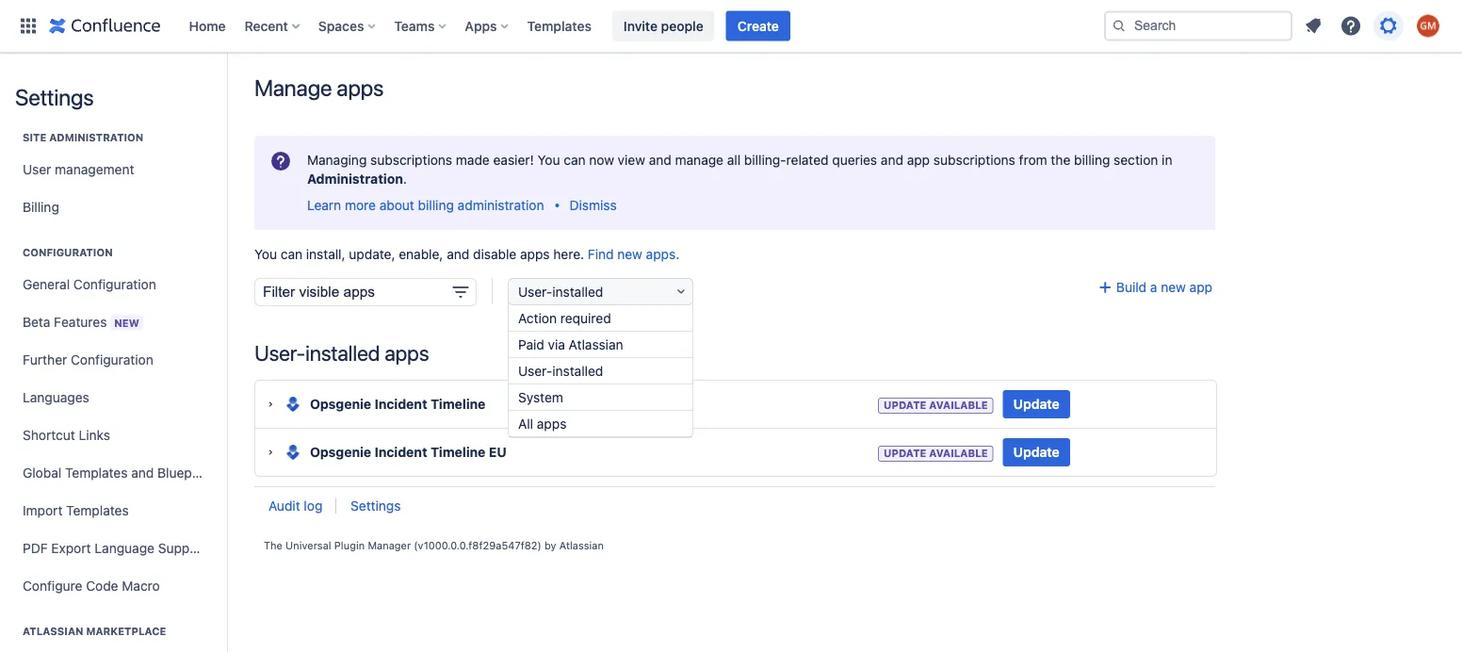 Task type: vqa. For each thing, say whether or not it's contained in the screenshot.
"related"
yes



Task type: describe. For each thing, give the bounding box(es) containing it.
opsgenie incident timeline
[[310, 396, 486, 412]]

templates for import templates
[[66, 503, 129, 518]]

now
[[589, 152, 614, 168]]

queries
[[832, 152, 878, 168]]

configuration for general
[[73, 277, 156, 292]]

beta features new
[[23, 314, 139, 329]]

installed up opsgenie incident timeline
[[305, 341, 380, 365]]

disable
[[473, 246, 517, 262]]

administration
[[307, 171, 403, 187]]

administration inside group
[[49, 131, 143, 144]]

required
[[561, 310, 611, 326]]

update for opsgenie incident timeline eu
[[1014, 444, 1060, 460]]

user management
[[23, 162, 134, 177]]

installed up required at the top
[[553, 284, 603, 299]]

search image
[[1112, 18, 1127, 33]]

incident for opsgenie incident timeline
[[375, 396, 427, 412]]

help icon image
[[1340, 15, 1363, 37]]

1 vertical spatial app
[[1190, 279, 1213, 295]]

learn more about billing administration
[[307, 197, 544, 213]]

general
[[23, 277, 70, 292]]

0 horizontal spatial new
[[618, 246, 643, 262]]

atlassian link
[[560, 539, 604, 551]]

pdf export language support
[[23, 540, 207, 556]]

apps right all
[[537, 416, 567, 431]]

made
[[456, 152, 490, 168]]

1 user-installed from the top
[[518, 284, 603, 299]]

import templates
[[23, 503, 129, 518]]

update,
[[349, 246, 395, 262]]

0 horizontal spatial billing
[[418, 197, 454, 213]]

language
[[95, 540, 155, 556]]

manager
[[368, 539, 411, 551]]

notification icon image
[[1302, 15, 1325, 37]]

find new apps. link
[[588, 246, 680, 262]]

pdf
[[23, 540, 48, 556]]

the
[[264, 539, 283, 551]]

0 horizontal spatial you
[[254, 246, 277, 262]]

templates for global templates and blueprints
[[65, 465, 128, 481]]

log
[[304, 498, 323, 514]]

links
[[79, 427, 110, 443]]

import
[[23, 503, 63, 518]]

opsgenie for opsgenie incident timeline
[[310, 396, 371, 412]]

the
[[1051, 152, 1071, 168]]

recent
[[245, 18, 288, 33]]

1 horizontal spatial administration
[[458, 197, 544, 213]]

1 vertical spatial atlassian
[[560, 539, 604, 551]]

beta
[[23, 314, 50, 329]]

manage
[[254, 74, 332, 101]]

1 subscriptions from the left
[[370, 152, 452, 168]]

invite people
[[624, 18, 704, 33]]

here.
[[554, 246, 584, 262]]

0 vertical spatial configuration
[[23, 246, 113, 259]]

available for opsgenie incident timeline
[[929, 399, 988, 411]]

spaces
[[318, 18, 364, 33]]

system
[[518, 389, 563, 405]]

shortcut links
[[23, 427, 110, 443]]

billing link
[[15, 188, 211, 226]]

teams
[[394, 18, 435, 33]]

related
[[787, 152, 829, 168]]

and right queries
[[881, 152, 904, 168]]

manage
[[675, 152, 724, 168]]

import templates link
[[15, 492, 211, 530]]

shortcut
[[23, 427, 75, 443]]

further
[[23, 352, 67, 368]]

audit log
[[269, 498, 323, 514]]

1 horizontal spatial settings
[[351, 498, 401, 514]]

your profile and preferences image
[[1417, 15, 1440, 37]]

code
[[86, 578, 118, 594]]

enable,
[[399, 246, 443, 262]]

(v1000.0.0.f8f29a547f82)
[[414, 539, 542, 551]]

app inside managing subscriptions made easier! you can now view and manage all billing-related queries and app subscriptions from the billing section in administration .
[[907, 152, 930, 168]]

the universal plugin manager (v1000.0.0.f8f29a547f82) by atlassian
[[264, 539, 604, 551]]

new
[[114, 317, 139, 329]]

about
[[380, 197, 415, 213]]

shortcut links link
[[15, 417, 211, 454]]

update link for opsgenie incident timeline
[[1003, 390, 1070, 419]]

more
[[345, 197, 376, 213]]

opsgenie incident timeline eu
[[310, 444, 507, 460]]

1 horizontal spatial new
[[1161, 279, 1186, 295]]

people
[[661, 18, 704, 33]]

by
[[545, 539, 557, 551]]

small image
[[1098, 279, 1113, 295]]

dismiss link
[[570, 197, 617, 213]]

global element
[[11, 0, 1101, 52]]

site administration
[[23, 131, 143, 144]]

managing
[[307, 152, 367, 168]]

universal
[[286, 539, 331, 551]]

find
[[588, 246, 614, 262]]

you can install, update, enable, and disable apps here. find new apps.
[[254, 246, 680, 262]]

user-installed apps
[[254, 341, 429, 365]]

can inside managing subscriptions made easier! you can now view and manage all billing-related queries and app subscriptions from the billing section in administration .
[[564, 152, 586, 168]]

features
[[54, 314, 107, 329]]

audit log link
[[269, 498, 323, 514]]

update available for opsgenie incident timeline
[[884, 399, 988, 411]]

build a new app
[[1113, 279, 1213, 295]]



Task type: locate. For each thing, give the bounding box(es) containing it.
configure code macro
[[23, 578, 160, 594]]

1 vertical spatial available
[[929, 447, 988, 460]]

1 vertical spatial administration
[[458, 197, 544, 213]]

2 incident from the top
[[375, 444, 427, 460]]

can left now
[[564, 152, 586, 168]]

plugin
[[334, 539, 365, 551]]

app
[[907, 152, 930, 168], [1190, 279, 1213, 295]]

blueprints
[[157, 465, 219, 481]]

update available
[[884, 399, 988, 411], [884, 447, 988, 460]]

section
[[1114, 152, 1159, 168]]

1 vertical spatial user-installed
[[518, 363, 603, 378]]

settings up the site
[[15, 84, 94, 110]]

2 opsgenie from the top
[[310, 444, 371, 460]]

general configuration
[[23, 277, 156, 292]]

apps down spaces popup button
[[337, 74, 384, 101]]

configuration up general
[[23, 246, 113, 259]]

timeline up opsgenie incident timeline eu
[[431, 396, 486, 412]]

install,
[[306, 246, 345, 262]]

timeline for opsgenie incident timeline eu
[[431, 444, 486, 460]]

2 update link from the top
[[1003, 438, 1070, 467]]

you left install,
[[254, 246, 277, 262]]

0 vertical spatial you
[[538, 152, 560, 168]]

administration down the easier!
[[458, 197, 544, 213]]

paid via atlassian
[[518, 336, 624, 352]]

build
[[1117, 279, 1147, 295]]

1 update from the top
[[1014, 396, 1060, 412]]

global templates and blueprints link
[[15, 454, 219, 492]]

1 incident from the top
[[375, 396, 427, 412]]

you inside managing subscriptions made easier! you can now view and manage all billing-related queries and app subscriptions from the billing section in administration .
[[538, 152, 560, 168]]

administration
[[49, 131, 143, 144], [458, 197, 544, 213]]

user-
[[518, 284, 553, 299], [254, 341, 305, 365], [518, 363, 553, 378]]

atlassian down configure
[[23, 625, 83, 638]]

0 vertical spatial settings
[[15, 84, 94, 110]]

new right find
[[618, 246, 643, 262]]

billing-
[[744, 152, 787, 168]]

languages
[[23, 390, 89, 405]]

site administration group
[[15, 111, 211, 232]]

learn more about billing administration link
[[307, 197, 544, 213]]

0 vertical spatial administration
[[49, 131, 143, 144]]

1 vertical spatial settings
[[351, 498, 401, 514]]

1 vertical spatial billing
[[418, 197, 454, 213]]

user-installed down the via
[[518, 363, 603, 378]]

0 vertical spatial update
[[884, 399, 927, 411]]

confluence image
[[49, 15, 161, 37], [49, 15, 161, 37]]

user-installed
[[518, 284, 603, 299], [518, 363, 603, 378]]

configuration group
[[15, 226, 219, 611]]

templates inside global element
[[527, 18, 592, 33]]

collapse sidebar image
[[205, 62, 247, 100]]

0 horizontal spatial settings
[[15, 84, 94, 110]]

subscriptions left from
[[934, 152, 1016, 168]]

can left install,
[[281, 246, 303, 262]]

audit
[[269, 498, 300, 514]]

1 update available from the top
[[884, 399, 988, 411]]

0 horizontal spatial app
[[907, 152, 930, 168]]

create link
[[726, 11, 791, 41]]

1 horizontal spatial billing
[[1074, 152, 1111, 168]]

in
[[1162, 152, 1173, 168]]

0 vertical spatial user-installed
[[518, 284, 603, 299]]

templates link
[[522, 11, 597, 41]]

1 vertical spatial timeline
[[431, 444, 486, 460]]

2 update available from the top
[[884, 447, 988, 460]]

0 vertical spatial opsgenie
[[310, 396, 371, 412]]

and
[[649, 152, 672, 168], [881, 152, 904, 168], [447, 246, 470, 262], [131, 465, 154, 481]]

update
[[1014, 396, 1060, 412], [1014, 444, 1060, 460]]

1 timeline from the top
[[431, 396, 486, 412]]

marketplace
[[86, 625, 166, 638]]

templates down links
[[65, 465, 128, 481]]

1 opsgenie from the top
[[310, 396, 371, 412]]

1 update from the top
[[884, 399, 927, 411]]

apps up opsgenie incident timeline
[[385, 341, 429, 365]]

1 vertical spatial configuration
[[73, 277, 156, 292]]

user management link
[[15, 151, 211, 188]]

manage apps
[[254, 74, 384, 101]]

banner
[[0, 0, 1463, 53]]

opsgenie
[[310, 396, 371, 412], [310, 444, 371, 460]]

0 horizontal spatial administration
[[49, 131, 143, 144]]

0 vertical spatial available
[[929, 399, 988, 411]]

banner containing home
[[0, 0, 1463, 53]]

incident up opsgenie incident timeline eu
[[375, 396, 427, 412]]

update available for opsgenie incident timeline eu
[[884, 447, 988, 460]]

pdf export language support link
[[15, 530, 211, 567]]

learn
[[307, 197, 341, 213]]

available
[[929, 399, 988, 411], [929, 447, 988, 460]]

installed down paid via atlassian
[[553, 363, 603, 378]]

settings icon image
[[1378, 15, 1400, 37]]

apps
[[465, 18, 497, 33]]

timeline for opsgenie incident timeline
[[431, 396, 486, 412]]

apps left here.
[[520, 246, 550, 262]]

1 vertical spatial templates
[[65, 465, 128, 481]]

2 vertical spatial configuration
[[71, 352, 153, 368]]

and inside configuration group
[[131, 465, 154, 481]]

1 available from the top
[[929, 399, 988, 411]]

administration up management
[[49, 131, 143, 144]]

timeline left eu
[[431, 444, 486, 460]]

dismiss
[[570, 197, 617, 213]]

1 horizontal spatial subscriptions
[[934, 152, 1016, 168]]

1 update link from the top
[[1003, 390, 1070, 419]]

configuration for further
[[71, 352, 153, 368]]

settings link
[[351, 498, 401, 514]]

update for opsgenie incident timeline
[[884, 399, 927, 411]]

teams button
[[389, 11, 454, 41]]

1 vertical spatial new
[[1161, 279, 1186, 295]]

general configuration link
[[15, 266, 211, 303]]

and left disable
[[447, 246, 470, 262]]

settings up manager
[[351, 498, 401, 514]]

available for opsgenie incident timeline eu
[[929, 447, 988, 460]]

user-installed up the action required
[[518, 284, 603, 299]]

0 vertical spatial update available
[[884, 399, 988, 411]]

all
[[727, 152, 741, 168]]

billing
[[1074, 152, 1111, 168], [418, 197, 454, 213]]

1 vertical spatial update
[[884, 447, 927, 460]]

macro
[[122, 578, 160, 594]]

billing right 'about'
[[418, 197, 454, 213]]

billing
[[23, 199, 59, 215]]

2 vertical spatial templates
[[66, 503, 129, 518]]

1 vertical spatial you
[[254, 246, 277, 262]]

further configuration link
[[15, 341, 211, 379]]

2 update from the top
[[884, 447, 927, 460]]

0 vertical spatial incident
[[375, 396, 427, 412]]

export
[[51, 540, 91, 556]]

2 user-installed from the top
[[518, 363, 603, 378]]

apps button
[[459, 11, 516, 41]]

settings
[[15, 84, 94, 110], [351, 498, 401, 514]]

via
[[548, 336, 565, 352]]

spaces button
[[313, 11, 383, 41]]

subscriptions up .
[[370, 152, 452, 168]]

.
[[403, 171, 407, 187]]

home
[[189, 18, 226, 33]]

atlassian marketplace
[[23, 625, 166, 638]]

action
[[518, 310, 557, 326]]

1 vertical spatial update link
[[1003, 438, 1070, 467]]

1 vertical spatial update available
[[884, 447, 988, 460]]

update for opsgenie incident timeline
[[1014, 396, 1060, 412]]

invite
[[624, 18, 658, 33]]

incident for opsgenie incident timeline eu
[[375, 444, 427, 460]]

1 horizontal spatial app
[[1190, 279, 1213, 295]]

opsgenie up log
[[310, 444, 371, 460]]

2 timeline from the top
[[431, 444, 486, 460]]

0 vertical spatial timeline
[[431, 396, 486, 412]]

0 horizontal spatial subscriptions
[[370, 152, 452, 168]]

all apps
[[518, 416, 567, 431]]

0 vertical spatial app
[[907, 152, 930, 168]]

site
[[23, 131, 46, 144]]

None field
[[254, 278, 477, 306]]

0 vertical spatial update link
[[1003, 390, 1070, 419]]

update link for opsgenie incident timeline eu
[[1003, 438, 1070, 467]]

templates right apps popup button on the top of page
[[527, 18, 592, 33]]

update link
[[1003, 390, 1070, 419], [1003, 438, 1070, 467]]

billing inside managing subscriptions made easier! you can now view and manage all billing-related queries and app subscriptions from the billing section in administration .
[[1074, 152, 1111, 168]]

incident down opsgenie incident timeline
[[375, 444, 427, 460]]

Search field
[[1105, 11, 1293, 41]]

app right queries
[[907, 152, 930, 168]]

incident
[[375, 396, 427, 412], [375, 444, 427, 460]]

templates up the pdf export language support link
[[66, 503, 129, 518]]

atlassian down required at the top
[[569, 336, 624, 352]]

0 vertical spatial new
[[618, 246, 643, 262]]

2 available from the top
[[929, 447, 988, 460]]

templates
[[527, 18, 592, 33], [65, 465, 128, 481], [66, 503, 129, 518]]

0 vertical spatial atlassian
[[569, 336, 624, 352]]

new right a
[[1161, 279, 1186, 295]]

opsgenie down user-installed apps
[[310, 396, 371, 412]]

configuration up languages link
[[71, 352, 153, 368]]

and left blueprints
[[131, 465, 154, 481]]

create
[[738, 18, 779, 33]]

billing right the 'the'
[[1074, 152, 1111, 168]]

1 vertical spatial opsgenie
[[310, 444, 371, 460]]

0 horizontal spatial can
[[281, 246, 303, 262]]

2 subscriptions from the left
[[934, 152, 1016, 168]]

managing subscriptions made easier! you can now view and manage all billing-related queries and app subscriptions from the billing section in administration .
[[307, 152, 1173, 187]]

atlassian right by
[[560, 539, 604, 551]]

invite people button
[[612, 11, 715, 41]]

global
[[23, 465, 61, 481]]

view
[[618, 152, 646, 168]]

action required
[[518, 310, 611, 326]]

0 vertical spatial billing
[[1074, 152, 1111, 168]]

1 horizontal spatial you
[[538, 152, 560, 168]]

app right a
[[1190, 279, 1213, 295]]

configuration up new at the left
[[73, 277, 156, 292]]

1 vertical spatial can
[[281, 246, 303, 262]]

0 vertical spatial update
[[1014, 396, 1060, 412]]

and right view
[[649, 152, 672, 168]]

appswitcher icon image
[[17, 15, 40, 37]]

support
[[158, 540, 207, 556]]

configure code macro link
[[15, 567, 211, 605]]

from
[[1019, 152, 1048, 168]]

you right the easier!
[[538, 152, 560, 168]]

2 update from the top
[[1014, 444, 1060, 460]]

opsgenie for opsgenie incident timeline eu
[[310, 444, 371, 460]]

0 vertical spatial templates
[[527, 18, 592, 33]]

1 vertical spatial update
[[1014, 444, 1060, 460]]

2 vertical spatial atlassian
[[23, 625, 83, 638]]

1 horizontal spatial can
[[564, 152, 586, 168]]

update for opsgenie incident timeline eu
[[884, 447, 927, 460]]

user
[[23, 162, 51, 177]]

1 vertical spatial incident
[[375, 444, 427, 460]]

home link
[[183, 11, 231, 41]]

apps.
[[646, 246, 680, 262]]

configure
[[23, 578, 82, 594]]

0 vertical spatial can
[[564, 152, 586, 168]]



